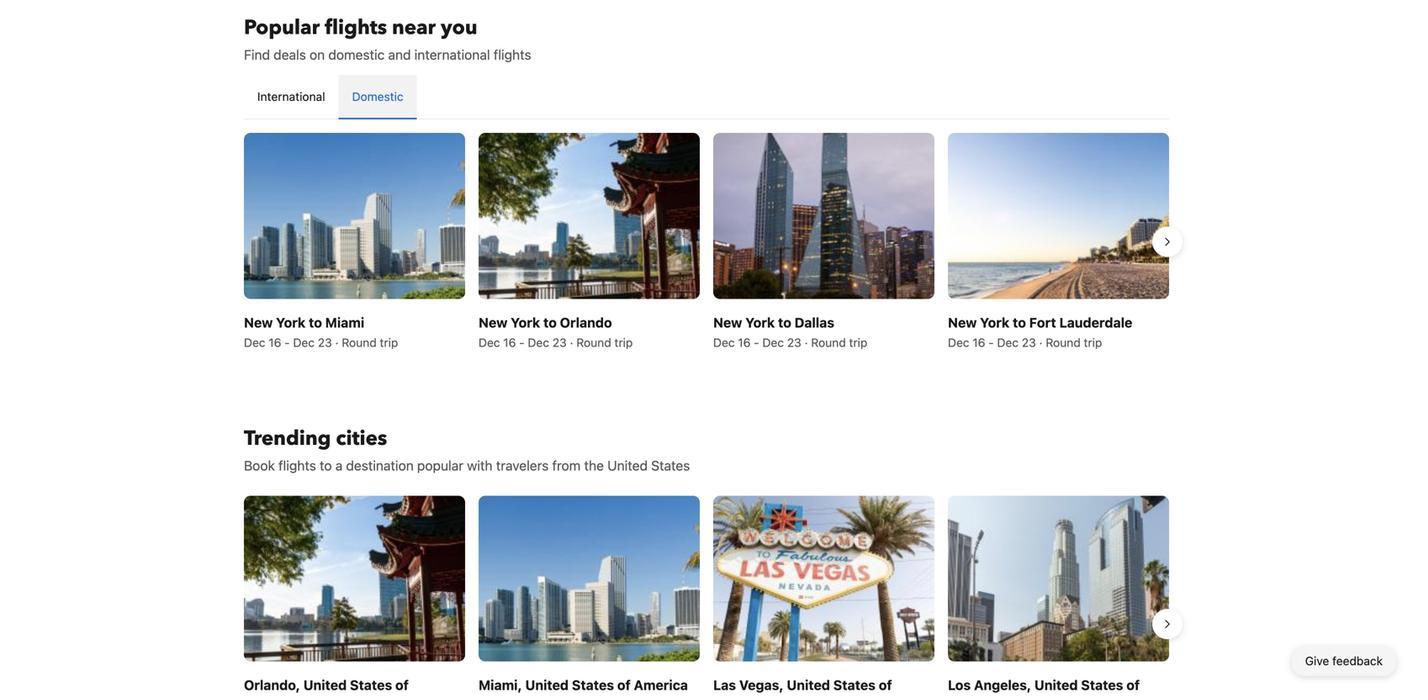 Task type: describe. For each thing, give the bounding box(es) containing it.
from
[[552, 457, 581, 473]]

round for new york to orlando
[[576, 335, 611, 349]]

· for miami
[[335, 335, 339, 349]]

miami, united states of america image
[[479, 496, 700, 662]]

to for miami
[[309, 314, 322, 330]]

los angeles, united states of america image
[[948, 496, 1169, 662]]

new york to dallas dec 16 - dec 23 · round trip
[[713, 314, 868, 349]]

trip for new york to miami
[[380, 335, 398, 349]]

new york to dallas image
[[713, 133, 935, 299]]

miami
[[325, 314, 364, 330]]

8 dec from the left
[[997, 335, 1019, 349]]

on
[[310, 47, 325, 63]]

2 region from the top
[[230, 489, 1183, 693]]

new york to miami image
[[244, 133, 465, 299]]

trending
[[244, 425, 331, 452]]

you
[[441, 14, 477, 42]]

give feedback
[[1305, 654, 1383, 668]]

round inside new york to fort lauderdale dec 16 - dec 23 · round trip
[[1046, 335, 1081, 349]]

deals
[[274, 47, 306, 63]]

new york to miami dec 16 - dec 23 · round trip
[[244, 314, 398, 349]]

york for miami
[[276, 314, 306, 330]]

6 dec from the left
[[763, 335, 784, 349]]

with
[[467, 457, 493, 473]]

to for orlando
[[543, 314, 557, 330]]

give
[[1305, 654, 1329, 668]]

new york to fort lauderdale dec 16 - dec 23 · round trip
[[948, 314, 1133, 349]]

new for new york to fort lauderdale
[[948, 314, 977, 330]]

3 dec from the left
[[479, 335, 500, 349]]

cities
[[336, 425, 387, 452]]

23 for dallas
[[787, 335, 801, 349]]

5 dec from the left
[[713, 335, 735, 349]]

orlando
[[560, 314, 612, 330]]

to for dallas
[[778, 314, 791, 330]]

new for new york to miami
[[244, 314, 273, 330]]

2 horizontal spatial flights
[[494, 47, 531, 63]]

round for new york to miami
[[342, 335, 377, 349]]

trip for new york to dallas
[[849, 335, 868, 349]]

domestic
[[352, 90, 403, 103]]

- inside new york to fort lauderdale dec 16 - dec 23 · round trip
[[989, 335, 994, 349]]

region containing new york to miami
[[230, 126, 1183, 358]]

tab list containing international
[[244, 75, 1169, 120]]

16 for new york to orlando
[[503, 335, 516, 349]]

united
[[607, 457, 648, 473]]

dallas
[[795, 314, 835, 330]]

lauderdale
[[1059, 314, 1133, 330]]

las vegas, united states of america image
[[713, 496, 935, 662]]

to for fort
[[1013, 314, 1026, 330]]

domestic
[[328, 47, 385, 63]]

trip for new york to orlando
[[615, 335, 633, 349]]

york for fort
[[980, 314, 1010, 330]]

international
[[257, 90, 325, 103]]

new york to orlando dec 16 - dec 23 · round trip
[[479, 314, 633, 349]]

orlando, united states of america image
[[244, 496, 465, 662]]

new for new york to orlando
[[479, 314, 508, 330]]



Task type: vqa. For each thing, say whether or not it's contained in the screenshot.
trip in the new york to fort lauderdale dec 16 - dec 23 · round trip
yes



Task type: locate. For each thing, give the bounding box(es) containing it.
3 trip from the left
[[849, 335, 868, 349]]

to inside new york to orlando dec 16 - dec 23 · round trip
[[543, 314, 557, 330]]

york inside new york to miami dec 16 - dec 23 · round trip
[[276, 314, 306, 330]]

york left dallas
[[745, 314, 775, 330]]

york inside new york to fort lauderdale dec 16 - dec 23 · round trip
[[980, 314, 1010, 330]]

- for miami
[[285, 335, 290, 349]]

to inside new york to fort lauderdale dec 16 - dec 23 · round trip
[[1013, 314, 1026, 330]]

york
[[276, 314, 306, 330], [511, 314, 540, 330], [745, 314, 775, 330], [980, 314, 1010, 330]]

flights
[[325, 14, 387, 42], [494, 47, 531, 63], [278, 457, 316, 473]]

flights down the trending
[[278, 457, 316, 473]]

round inside new york to dallas dec 16 - dec 23 · round trip
[[811, 335, 846, 349]]

new york to fort lauderdale image
[[948, 133, 1169, 299]]

international button
[[244, 75, 339, 119]]

· inside new york to fort lauderdale dec 16 - dec 23 · round trip
[[1039, 335, 1043, 349]]

round down fort
[[1046, 335, 1081, 349]]

- inside new york to orlando dec 16 - dec 23 · round trip
[[519, 335, 525, 349]]

2 round from the left
[[576, 335, 611, 349]]

16 inside new york to dallas dec 16 - dec 23 · round trip
[[738, 335, 751, 349]]

- inside new york to dallas dec 16 - dec 23 · round trip
[[754, 335, 759, 349]]

round down orlando on the top
[[576, 335, 611, 349]]

new inside new york to dallas dec 16 - dec 23 · round trip
[[713, 314, 742, 330]]

23 down fort
[[1022, 335, 1036, 349]]

flights right international
[[494, 47, 531, 63]]

trip inside new york to orlando dec 16 - dec 23 · round trip
[[615, 335, 633, 349]]

trip inside new york to fort lauderdale dec 16 - dec 23 · round trip
[[1084, 335, 1102, 349]]

travelers
[[496, 457, 549, 473]]

to inside new york to miami dec 16 - dec 23 · round trip
[[309, 314, 322, 330]]

23
[[318, 335, 332, 349], [553, 335, 567, 349], [787, 335, 801, 349], [1022, 335, 1036, 349]]

2 16 from the left
[[503, 335, 516, 349]]

· inside new york to dallas dec 16 - dec 23 · round trip
[[805, 335, 808, 349]]

2 vertical spatial flights
[[278, 457, 316, 473]]

·
[[335, 335, 339, 349], [570, 335, 573, 349], [805, 335, 808, 349], [1039, 335, 1043, 349]]

to inside new york to dallas dec 16 - dec 23 · round trip
[[778, 314, 791, 330]]

1 region from the top
[[230, 126, 1183, 358]]

4 dec from the left
[[528, 335, 549, 349]]

· down fort
[[1039, 335, 1043, 349]]

4 york from the left
[[980, 314, 1010, 330]]

flights inside trending cities book flights to a destination popular with travelers from the united states
[[278, 457, 316, 473]]

to left dallas
[[778, 314, 791, 330]]

fort
[[1029, 314, 1056, 330]]

tab list
[[244, 75, 1169, 120]]

trip
[[380, 335, 398, 349], [615, 335, 633, 349], [849, 335, 868, 349], [1084, 335, 1102, 349]]

1 vertical spatial flights
[[494, 47, 531, 63]]

16 inside new york to orlando dec 16 - dec 23 · round trip
[[503, 335, 516, 349]]

york inside new york to dallas dec 16 - dec 23 · round trip
[[745, 314, 775, 330]]

to
[[309, 314, 322, 330], [543, 314, 557, 330], [778, 314, 791, 330], [1013, 314, 1026, 330], [320, 457, 332, 473]]

flights up domestic
[[325, 14, 387, 42]]

16 inside new york to miami dec 16 - dec 23 · round trip
[[269, 335, 281, 349]]

3 16 from the left
[[738, 335, 751, 349]]

2 dec from the left
[[293, 335, 315, 349]]

4 new from the left
[[948, 314, 977, 330]]

0 vertical spatial region
[[230, 126, 1183, 358]]

the
[[584, 457, 604, 473]]

give feedback button
[[1292, 646, 1396, 676]]

4 trip from the left
[[1084, 335, 1102, 349]]

3 - from the left
[[754, 335, 759, 349]]

4 round from the left
[[1046, 335, 1081, 349]]

23 down orlando on the top
[[553, 335, 567, 349]]

· down dallas
[[805, 335, 808, 349]]

4 · from the left
[[1039, 335, 1043, 349]]

new for new york to dallas
[[713, 314, 742, 330]]

to inside trending cities book flights to a destination popular with travelers from the united states
[[320, 457, 332, 473]]

to left miami
[[309, 314, 322, 330]]

1 trip from the left
[[380, 335, 398, 349]]

23 down dallas
[[787, 335, 801, 349]]

3 new from the left
[[713, 314, 742, 330]]

7 dec from the left
[[948, 335, 970, 349]]

international
[[414, 47, 490, 63]]

23 for miami
[[318, 335, 332, 349]]

4 16 from the left
[[973, 335, 985, 349]]

1 horizontal spatial flights
[[325, 14, 387, 42]]

trending cities book flights to a destination popular with travelers from the united states
[[244, 425, 690, 473]]

to left fort
[[1013, 314, 1026, 330]]

region
[[230, 126, 1183, 358], [230, 489, 1183, 693]]

0 vertical spatial flights
[[325, 14, 387, 42]]

1 round from the left
[[342, 335, 377, 349]]

· for dallas
[[805, 335, 808, 349]]

2 new from the left
[[479, 314, 508, 330]]

2 trip from the left
[[615, 335, 633, 349]]

16 inside new york to fort lauderdale dec 16 - dec 23 · round trip
[[973, 335, 985, 349]]

23 inside new york to miami dec 16 - dec 23 · round trip
[[318, 335, 332, 349]]

23 inside new york to fort lauderdale dec 16 - dec 23 · round trip
[[1022, 335, 1036, 349]]

new inside new york to orlando dec 16 - dec 23 · round trip
[[479, 314, 508, 330]]

popular flights near you find deals on domestic and international flights
[[244, 14, 531, 63]]

york for dallas
[[745, 314, 775, 330]]

3 york from the left
[[745, 314, 775, 330]]

· for orlando
[[570, 335, 573, 349]]

· inside new york to orlando dec 16 - dec 23 · round trip
[[570, 335, 573, 349]]

16 for new york to dallas
[[738, 335, 751, 349]]

new york to orlando image
[[479, 133, 700, 299]]

3 23 from the left
[[787, 335, 801, 349]]

1 23 from the left
[[318, 335, 332, 349]]

a
[[335, 457, 343, 473]]

4 - from the left
[[989, 335, 994, 349]]

16
[[269, 335, 281, 349], [503, 335, 516, 349], [738, 335, 751, 349], [973, 335, 985, 349]]

· down orlando on the top
[[570, 335, 573, 349]]

1 york from the left
[[276, 314, 306, 330]]

16 for new york to miami
[[269, 335, 281, 349]]

round
[[342, 335, 377, 349], [576, 335, 611, 349], [811, 335, 846, 349], [1046, 335, 1081, 349]]

· down miami
[[335, 335, 339, 349]]

find
[[244, 47, 270, 63]]

23 inside new york to dallas dec 16 - dec 23 · round trip
[[787, 335, 801, 349]]

- inside new york to miami dec 16 - dec 23 · round trip
[[285, 335, 290, 349]]

23 down miami
[[318, 335, 332, 349]]

1 dec from the left
[[244, 335, 265, 349]]

to left orlando on the top
[[543, 314, 557, 330]]

states
[[651, 457, 690, 473]]

2 york from the left
[[511, 314, 540, 330]]

trip inside new york to dallas dec 16 - dec 23 · round trip
[[849, 335, 868, 349]]

dec
[[244, 335, 265, 349], [293, 335, 315, 349], [479, 335, 500, 349], [528, 335, 549, 349], [713, 335, 735, 349], [763, 335, 784, 349], [948, 335, 970, 349], [997, 335, 1019, 349]]

4 23 from the left
[[1022, 335, 1036, 349]]

york inside new york to orlando dec 16 - dec 23 · round trip
[[511, 314, 540, 330]]

new inside new york to miami dec 16 - dec 23 · round trip
[[244, 314, 273, 330]]

1 · from the left
[[335, 335, 339, 349]]

- for dallas
[[754, 335, 759, 349]]

york left fort
[[980, 314, 1010, 330]]

popular
[[244, 14, 320, 42]]

york left orlando on the top
[[511, 314, 540, 330]]

york for orlando
[[511, 314, 540, 330]]

popular
[[417, 457, 464, 473]]

3 round from the left
[[811, 335, 846, 349]]

round inside new york to miami dec 16 - dec 23 · round trip
[[342, 335, 377, 349]]

-
[[285, 335, 290, 349], [519, 335, 525, 349], [754, 335, 759, 349], [989, 335, 994, 349]]

3 · from the left
[[805, 335, 808, 349]]

book
[[244, 457, 275, 473]]

23 for orlando
[[553, 335, 567, 349]]

1 new from the left
[[244, 314, 273, 330]]

and
[[388, 47, 411, 63]]

23 inside new york to orlando dec 16 - dec 23 · round trip
[[553, 335, 567, 349]]

2 · from the left
[[570, 335, 573, 349]]

destination
[[346, 457, 414, 473]]

round down dallas
[[811, 335, 846, 349]]

new
[[244, 314, 273, 330], [479, 314, 508, 330], [713, 314, 742, 330], [948, 314, 977, 330]]

domestic button
[[339, 75, 417, 119]]

trip inside new york to miami dec 16 - dec 23 · round trip
[[380, 335, 398, 349]]

round inside new york to orlando dec 16 - dec 23 · round trip
[[576, 335, 611, 349]]

2 - from the left
[[519, 335, 525, 349]]

york left miami
[[276, 314, 306, 330]]

near
[[392, 14, 436, 42]]

feedback
[[1333, 654, 1383, 668]]

1 16 from the left
[[269, 335, 281, 349]]

- for orlando
[[519, 335, 525, 349]]

0 horizontal spatial flights
[[278, 457, 316, 473]]

1 - from the left
[[285, 335, 290, 349]]

to left a
[[320, 457, 332, 473]]

1 vertical spatial region
[[230, 489, 1183, 693]]

new inside new york to fort lauderdale dec 16 - dec 23 · round trip
[[948, 314, 977, 330]]

round for new york to dallas
[[811, 335, 846, 349]]

· inside new york to miami dec 16 - dec 23 · round trip
[[335, 335, 339, 349]]

round down miami
[[342, 335, 377, 349]]

2 23 from the left
[[553, 335, 567, 349]]



